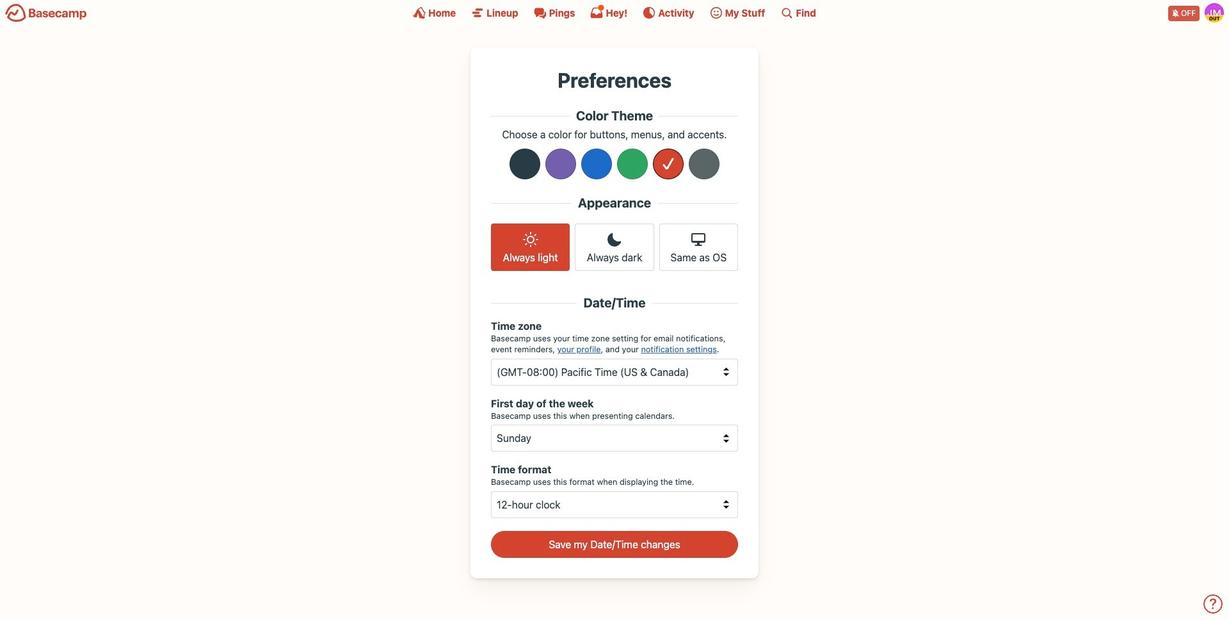 Task type: vqa. For each thing, say whether or not it's contained in the screenshot.
Switch accounts image at the top left of the page
yes



Task type: describe. For each thing, give the bounding box(es) containing it.
jer mill image
[[1206, 3, 1225, 22]]

switch accounts image
[[5, 3, 87, 23]]



Task type: locate. For each thing, give the bounding box(es) containing it.
None submit
[[491, 531, 739, 558]]

keyboard shortcut: ⌘ + / image
[[781, 6, 794, 19]]

main element
[[0, 0, 1230, 25]]



